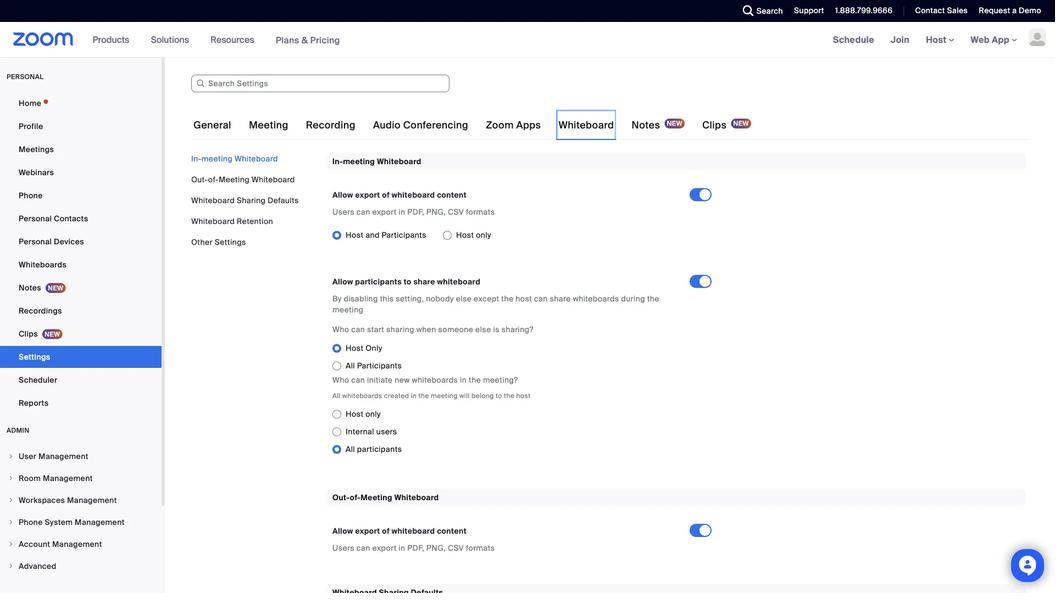 Task type: locate. For each thing, give the bounding box(es) containing it.
1 vertical spatial out-
[[333, 493, 350, 503]]

recordings link
[[0, 300, 162, 322]]

2 allow from the top
[[333, 277, 353, 287]]

2 personal from the top
[[19, 237, 52, 247]]

except
[[474, 294, 500, 304]]

1 vertical spatial clips
[[19, 329, 38, 339]]

0 vertical spatial csv
[[448, 207, 464, 217]]

the up 'belong'
[[469, 376, 481, 386]]

0 vertical spatial pdf,
[[408, 207, 425, 217]]

allow inside out-of-meeting whiteboard element
[[333, 526, 353, 537]]

who
[[333, 325, 349, 335], [333, 376, 349, 386]]

start
[[367, 325, 385, 335]]

whiteboard
[[559, 119, 614, 132], [235, 154, 278, 164], [377, 157, 422, 167], [252, 175, 295, 185], [191, 196, 235, 206], [191, 216, 235, 227], [395, 493, 439, 503]]

allow export of whiteboard content inside out-of-meeting whiteboard element
[[333, 526, 467, 537]]

1 vertical spatial users can export in pdf, png, csv formats
[[333, 544, 495, 554]]

phone inside personal menu menu
[[19, 191, 43, 201]]

app
[[993, 34, 1010, 45]]

0 horizontal spatial out-of-meeting whiteboard
[[191, 175, 295, 185]]

0 vertical spatial png,
[[427, 207, 446, 217]]

all inside "who can start sharing when someone else is sharing?" option group
[[346, 361, 355, 371]]

0 vertical spatial participants
[[355, 277, 402, 287]]

1 horizontal spatial whiteboards
[[412, 376, 458, 386]]

home link
[[0, 92, 162, 114]]

else left the is
[[476, 325, 491, 335]]

right image
[[8, 454, 14, 460], [8, 476, 14, 482], [8, 498, 14, 504], [8, 542, 14, 548]]

in- down general
[[191, 154, 202, 164]]

meeting down the in-meeting whiteboard link
[[219, 175, 250, 185]]

all inside "who can initiate new whiteboards in the meeting?" option group
[[346, 445, 355, 455]]

in-meeting whiteboard down audio
[[333, 157, 422, 167]]

1 vertical spatial host only
[[346, 410, 381, 420]]

participants right and
[[382, 230, 427, 241]]

share inside by disabling this setting, nobody else except the host can share whiteboards during the meeting
[[550, 294, 571, 304]]

settings link
[[0, 346, 162, 368]]

whiteboards left the during
[[573, 294, 620, 304]]

1 vertical spatial right image
[[8, 564, 14, 570]]

1 png, from the top
[[427, 207, 446, 217]]

this
[[380, 294, 394, 304]]

2 vertical spatial allow
[[333, 526, 353, 537]]

0 horizontal spatial in-
[[191, 154, 202, 164]]

0 vertical spatial content
[[437, 190, 467, 200]]

1 horizontal spatial to
[[496, 392, 503, 400]]

1 vertical spatial participants
[[357, 445, 402, 455]]

participants up this
[[355, 277, 402, 287]]

users inside out-of-meeting whiteboard element
[[333, 544, 355, 554]]

1 horizontal spatial clips
[[703, 119, 727, 132]]

of- down all participants at the left bottom
[[350, 493, 361, 503]]

0 vertical spatial clips
[[703, 119, 727, 132]]

0 vertical spatial formats
[[466, 207, 495, 217]]

0 vertical spatial whiteboards
[[573, 294, 620, 304]]

user management menu item
[[0, 447, 162, 467]]

1 phone from the top
[[19, 191, 43, 201]]

0 horizontal spatial share
[[414, 277, 436, 287]]

host for participants
[[346, 344, 364, 354]]

right image inside phone system management menu item
[[8, 520, 14, 526]]

personal contacts
[[19, 214, 88, 224]]

room management menu item
[[0, 469, 162, 489]]

right image for user management
[[8, 454, 14, 460]]

someone
[[439, 325, 474, 335]]

content
[[437, 190, 467, 200], [437, 526, 467, 537]]

a
[[1013, 5, 1018, 16]]

2 csv from the top
[[448, 544, 464, 554]]

0 vertical spatial users
[[333, 207, 355, 217]]

0 horizontal spatial clips
[[19, 329, 38, 339]]

user management
[[19, 452, 88, 462]]

2 content from the top
[[437, 526, 467, 537]]

0 vertical spatial notes
[[632, 119, 661, 132]]

1 vertical spatial only
[[366, 410, 381, 420]]

phone up account
[[19, 518, 43, 528]]

clips inside tabs of my account settings page "tab list"
[[703, 119, 727, 132]]

personal up personal devices
[[19, 214, 52, 224]]

1 users can export in pdf, png, csv formats from the top
[[333, 207, 495, 217]]

meeting left will
[[431, 392, 458, 400]]

1 vertical spatial csv
[[448, 544, 464, 554]]

right image left account
[[8, 542, 14, 548]]

management up workspaces management
[[43, 474, 93, 484]]

pdf, inside out-of-meeting whiteboard element
[[408, 544, 425, 554]]

participants inside "who can initiate new whiteboards in the meeting?" option group
[[357, 445, 402, 455]]

management for account management
[[52, 540, 102, 550]]

new
[[395, 376, 410, 386]]

1 horizontal spatial host only
[[456, 230, 492, 241]]

0 vertical spatial out-
[[191, 175, 208, 185]]

settings up scheduler
[[19, 352, 50, 362]]

meeting down by
[[333, 305, 364, 315]]

2 right image from the top
[[8, 476, 14, 482]]

2 users from the top
[[333, 544, 355, 554]]

join link
[[883, 22, 918, 57]]

right image left system
[[8, 520, 14, 526]]

0 vertical spatial of-
[[208, 175, 219, 185]]

1 vertical spatial participants
[[357, 361, 402, 371]]

1 formats from the top
[[466, 207, 495, 217]]

1 vertical spatial of
[[382, 526, 390, 537]]

of
[[382, 190, 390, 200], [382, 526, 390, 537]]

of- down the in-meeting whiteboard link
[[208, 175, 219, 185]]

meeting up out-of-meeting whiteboard link
[[202, 154, 233, 164]]

pdf,
[[408, 207, 425, 217], [408, 544, 425, 554]]

whiteboard inside tabs of my account settings page "tab list"
[[559, 119, 614, 132]]

right image left room
[[8, 476, 14, 482]]

else left the except
[[456, 294, 472, 304]]

participants up initiate
[[357, 361, 402, 371]]

2 png, from the top
[[427, 544, 446, 554]]

out-of-meeting whiteboard
[[191, 175, 295, 185], [333, 493, 439, 503]]

contact sales
[[916, 5, 969, 16]]

2 pdf, from the top
[[408, 544, 425, 554]]

notes link
[[0, 277, 162, 299]]

2 formats from the top
[[466, 544, 495, 554]]

1 vertical spatial formats
[[466, 544, 495, 554]]

only inside option group
[[476, 230, 492, 241]]

0 horizontal spatial out-
[[191, 175, 208, 185]]

host inside "who can initiate new whiteboards in the meeting?" option group
[[346, 410, 364, 420]]

meetings link
[[0, 139, 162, 161]]

in- down recording
[[333, 157, 343, 167]]

host inside "who can start sharing when someone else is sharing?" option group
[[346, 344, 364, 354]]

host down meeting?
[[517, 392, 531, 400]]

meeting
[[202, 154, 233, 164], [343, 157, 375, 167], [333, 305, 364, 315], [431, 392, 458, 400]]

management down phone system management menu item
[[52, 540, 102, 550]]

web
[[971, 34, 990, 45]]

the down who can initiate new whiteboards in the meeting?
[[419, 392, 429, 400]]

2 right image from the top
[[8, 564, 14, 570]]

resources button
[[211, 22, 259, 57]]

management inside "menu item"
[[52, 540, 102, 550]]

formats
[[466, 207, 495, 217], [466, 544, 495, 554]]

1 right image from the top
[[8, 454, 14, 460]]

settings inside "link"
[[19, 352, 50, 362]]

participants
[[382, 230, 427, 241], [357, 361, 402, 371]]

out-of-meeting whiteboard up the whiteboard sharing defaults
[[191, 175, 295, 185]]

0 vertical spatial to
[[404, 277, 412, 287]]

1 allow from the top
[[333, 190, 353, 200]]

content inside 'in-meeting whiteboard' element
[[437, 190, 467, 200]]

0 vertical spatial users can export in pdf, png, csv formats
[[333, 207, 495, 217]]

0 horizontal spatial else
[[456, 294, 472, 304]]

all participants
[[346, 445, 402, 455]]

zoom logo image
[[13, 32, 73, 46]]

allow
[[333, 190, 353, 200], [333, 277, 353, 287], [333, 526, 353, 537]]

during
[[622, 294, 646, 304]]

formats inside out-of-meeting whiteboard element
[[466, 544, 495, 554]]

right image inside workspaces management menu item
[[8, 498, 14, 504]]

web app
[[971, 34, 1010, 45]]

phone system management
[[19, 518, 125, 528]]

0 horizontal spatial notes
[[19, 283, 41, 293]]

created
[[384, 392, 409, 400]]

users can export in pdf, png, csv formats inside out-of-meeting whiteboard element
[[333, 544, 495, 554]]

phone
[[19, 191, 43, 201], [19, 518, 43, 528]]

2 who from the top
[[333, 376, 349, 386]]

personal devices link
[[0, 231, 162, 253]]

1 horizontal spatial only
[[476, 230, 492, 241]]

1 pdf, from the top
[[408, 207, 425, 217]]

1 right image from the top
[[8, 520, 14, 526]]

user
[[19, 452, 36, 462]]

0 vertical spatial all
[[346, 361, 355, 371]]

meeting down all participants at the left bottom
[[361, 493, 393, 503]]

0 vertical spatial host only
[[456, 230, 492, 241]]

whiteboards down initiate
[[343, 392, 383, 400]]

right image left workspaces
[[8, 498, 14, 504]]

1 vertical spatial share
[[550, 294, 571, 304]]

host and participants
[[346, 230, 427, 241]]

formats inside 'in-meeting whiteboard' element
[[466, 207, 495, 217]]

1 vertical spatial notes
[[19, 283, 41, 293]]

settings down the "whiteboard retention"
[[215, 237, 246, 247]]

2 phone from the top
[[19, 518, 43, 528]]

phone system management menu item
[[0, 513, 162, 533]]

phone down webinars
[[19, 191, 43, 201]]

2 vertical spatial whiteboard
[[392, 526, 435, 537]]

1 vertical spatial all
[[333, 392, 341, 400]]

the right the except
[[502, 294, 514, 304]]

participants for allow
[[355, 277, 402, 287]]

1 vertical spatial of-
[[350, 493, 361, 503]]

&
[[302, 34, 308, 46]]

2 users can export in pdf, png, csv formats from the top
[[333, 544, 495, 554]]

whiteboards up all whiteboards created in the meeting will belong to the host
[[412, 376, 458, 386]]

right image inside user management menu item
[[8, 454, 14, 460]]

2 vertical spatial meeting
[[361, 493, 393, 503]]

who down all participants
[[333, 376, 349, 386]]

plans & pricing
[[276, 34, 340, 46]]

notes
[[632, 119, 661, 132], [19, 283, 41, 293]]

participants down users
[[357, 445, 402, 455]]

2 allow export of whiteboard content from the top
[[333, 526, 467, 537]]

clips
[[703, 119, 727, 132], [19, 329, 38, 339]]

1 personal from the top
[[19, 214, 52, 224]]

general
[[194, 119, 231, 132]]

1 vertical spatial settings
[[19, 352, 50, 362]]

the
[[502, 294, 514, 304], [648, 294, 660, 304], [469, 376, 481, 386], [419, 392, 429, 400], [504, 392, 515, 400]]

0 vertical spatial allow export of whiteboard content
[[333, 190, 467, 200]]

right image inside the account management "menu item"
[[8, 542, 14, 548]]

of-
[[208, 175, 219, 185], [350, 493, 361, 503]]

management for user management
[[39, 452, 88, 462]]

0 vertical spatial else
[[456, 294, 472, 304]]

1 content from the top
[[437, 190, 467, 200]]

is
[[494, 325, 500, 335]]

right image left advanced
[[8, 564, 14, 570]]

all for all participants
[[346, 361, 355, 371]]

1 allow export of whiteboard content from the top
[[333, 190, 467, 200]]

1 vertical spatial png,
[[427, 544, 446, 554]]

whiteboard inside out-of-meeting whiteboard element
[[392, 526, 435, 537]]

0 vertical spatial participants
[[382, 230, 427, 241]]

1 vertical spatial pdf,
[[408, 544, 425, 554]]

tabs of my account settings page tab list
[[191, 110, 754, 141]]

0 vertical spatial settings
[[215, 237, 246, 247]]

right image for phone system management
[[8, 520, 14, 526]]

request a demo
[[980, 5, 1042, 16]]

1 vertical spatial personal
[[19, 237, 52, 247]]

0 horizontal spatial host only
[[346, 410, 381, 420]]

in-meeting whiteboard
[[191, 154, 278, 164], [333, 157, 422, 167]]

0 vertical spatial phone
[[19, 191, 43, 201]]

personal for personal contacts
[[19, 214, 52, 224]]

1 horizontal spatial out-
[[333, 493, 350, 503]]

option group
[[333, 227, 690, 244]]

option group containing host and participants
[[333, 227, 690, 244]]

menu bar
[[191, 153, 318, 248]]

whiteboard retention link
[[191, 216, 273, 227]]

internal users
[[346, 427, 397, 437]]

1 vertical spatial to
[[496, 392, 503, 400]]

csv inside 'in-meeting whiteboard' element
[[448, 207, 464, 217]]

4 right image from the top
[[8, 542, 14, 548]]

1 vertical spatial who
[[333, 376, 349, 386]]

0 horizontal spatial in-meeting whiteboard
[[191, 154, 278, 164]]

apps
[[517, 119, 541, 132]]

host only
[[346, 344, 383, 354]]

management
[[39, 452, 88, 462], [43, 474, 93, 484], [67, 496, 117, 506], [75, 518, 125, 528], [52, 540, 102, 550]]

0 horizontal spatial settings
[[19, 352, 50, 362]]

management up room management
[[39, 452, 88, 462]]

1 horizontal spatial notes
[[632, 119, 661, 132]]

1 vertical spatial allow
[[333, 277, 353, 287]]

1 vertical spatial else
[[476, 325, 491, 335]]

1 horizontal spatial in-
[[333, 157, 343, 167]]

1 horizontal spatial share
[[550, 294, 571, 304]]

0 vertical spatial allow
[[333, 190, 353, 200]]

request a demo link
[[971, 0, 1056, 22], [980, 5, 1042, 16]]

png, inside 'in-meeting whiteboard' element
[[427, 207, 446, 217]]

1 who from the top
[[333, 325, 349, 335]]

0 vertical spatial host
[[516, 294, 532, 304]]

in-meeting whiteboard up out-of-meeting whiteboard link
[[191, 154, 278, 164]]

0 horizontal spatial of-
[[208, 175, 219, 185]]

web app button
[[971, 34, 1018, 45]]

0 horizontal spatial only
[[366, 410, 381, 420]]

banner
[[0, 22, 1056, 58]]

else
[[456, 294, 472, 304], [476, 325, 491, 335]]

csv inside out-of-meeting whiteboard element
[[448, 544, 464, 554]]

support link
[[786, 0, 828, 22], [795, 5, 825, 16]]

0 vertical spatial who
[[333, 325, 349, 335]]

2 horizontal spatial whiteboards
[[573, 294, 620, 304]]

can
[[357, 207, 371, 217], [534, 294, 548, 304], [352, 325, 365, 335], [352, 376, 365, 386], [357, 544, 371, 554]]

management down room management menu item
[[67, 496, 117, 506]]

1 vertical spatial users
[[333, 544, 355, 554]]

to down meeting?
[[496, 392, 503, 400]]

only
[[476, 230, 492, 241], [366, 410, 381, 420]]

0 horizontal spatial whiteboards
[[343, 392, 383, 400]]

1 vertical spatial host
[[517, 392, 531, 400]]

meeting inside menu bar
[[202, 154, 233, 164]]

phone inside menu item
[[19, 518, 43, 528]]

3 allow from the top
[[333, 526, 353, 537]]

right image left user
[[8, 454, 14, 460]]

system
[[45, 518, 73, 528]]

in-
[[191, 154, 202, 164], [333, 157, 343, 167]]

right image for account management
[[8, 542, 14, 548]]

1 vertical spatial out-of-meeting whiteboard
[[333, 493, 439, 503]]

host
[[516, 294, 532, 304], [517, 392, 531, 400]]

users can export in pdf, png, csv formats
[[333, 207, 495, 217], [333, 544, 495, 554]]

admin
[[7, 427, 30, 435]]

1 vertical spatial phone
[[19, 518, 43, 528]]

0 vertical spatial share
[[414, 277, 436, 287]]

who can initiate new whiteboards in the meeting? option group
[[333, 406, 721, 459]]

of inside 'in-meeting whiteboard' element
[[382, 190, 390, 200]]

all
[[346, 361, 355, 371], [333, 392, 341, 400], [346, 445, 355, 455]]

whiteboard
[[392, 190, 435, 200], [437, 277, 481, 287], [392, 526, 435, 537]]

0 vertical spatial meeting
[[249, 119, 289, 132]]

products
[[93, 34, 129, 45]]

personal devices
[[19, 237, 84, 247]]

who for who can initiate new whiteboards in the meeting?
[[333, 376, 349, 386]]

2 vertical spatial whiteboards
[[343, 392, 383, 400]]

personal for personal devices
[[19, 237, 52, 247]]

who up the host only
[[333, 325, 349, 335]]

right image inside room management menu item
[[8, 476, 14, 482]]

host for users
[[346, 410, 364, 420]]

1 vertical spatial content
[[437, 526, 467, 537]]

right image inside the advanced menu item
[[8, 564, 14, 570]]

right image
[[8, 520, 14, 526], [8, 564, 14, 570]]

host only inside "who can initiate new whiteboards in the meeting?" option group
[[346, 410, 381, 420]]

phone for phone system management
[[19, 518, 43, 528]]

0 vertical spatial of
[[382, 190, 390, 200]]

meeting up the in-meeting whiteboard link
[[249, 119, 289, 132]]

participants for all
[[357, 445, 402, 455]]

3 right image from the top
[[8, 498, 14, 504]]

all for all participants
[[346, 445, 355, 455]]

2 vertical spatial all
[[346, 445, 355, 455]]

product information navigation
[[84, 22, 349, 58]]

0 vertical spatial right image
[[8, 520, 14, 526]]

1 csv from the top
[[448, 207, 464, 217]]

host up sharing?
[[516, 294, 532, 304]]

1 of from the top
[[382, 190, 390, 200]]

0 vertical spatial only
[[476, 230, 492, 241]]

0 vertical spatial personal
[[19, 214, 52, 224]]

out-
[[191, 175, 208, 185], [333, 493, 350, 503]]

1 horizontal spatial else
[[476, 325, 491, 335]]

1 users from the top
[[333, 207, 355, 217]]

meetings navigation
[[825, 22, 1056, 58]]

schedule
[[834, 34, 875, 45]]

users
[[333, 207, 355, 217], [333, 544, 355, 554]]

personal up whiteboards
[[19, 237, 52, 247]]

participants
[[355, 277, 402, 287], [357, 445, 402, 455]]

out-of-meeting whiteboard down all participants at the left bottom
[[333, 493, 439, 503]]

1 vertical spatial allow export of whiteboard content
[[333, 526, 467, 537]]

to up setting,
[[404, 277, 412, 287]]



Task type: describe. For each thing, give the bounding box(es) containing it.
conferencing
[[404, 119, 469, 132]]

png, inside out-of-meeting whiteboard element
[[427, 544, 446, 554]]

account
[[19, 540, 50, 550]]

host inside the meetings navigation
[[927, 34, 949, 45]]

meeting down audio
[[343, 157, 375, 167]]

1 vertical spatial whiteboards
[[412, 376, 458, 386]]

room
[[19, 474, 41, 484]]

users can export in pdf, png, csv formats inside 'in-meeting whiteboard' element
[[333, 207, 495, 217]]

solutions
[[151, 34, 189, 45]]

management down workspaces management menu item
[[75, 518, 125, 528]]

phone link
[[0, 185, 162, 207]]

personal contacts link
[[0, 208, 162, 230]]

audio conferencing
[[373, 119, 469, 132]]

recording
[[306, 119, 356, 132]]

right image for room management
[[8, 476, 14, 482]]

account management
[[19, 540, 102, 550]]

whiteboards link
[[0, 254, 162, 276]]

0 vertical spatial out-of-meeting whiteboard
[[191, 175, 295, 185]]

Search Settings text field
[[191, 75, 450, 92]]

allow for all
[[333, 277, 353, 287]]

1 horizontal spatial in-meeting whiteboard
[[333, 157, 422, 167]]

clips inside clips link
[[19, 329, 38, 339]]

who for who can start sharing when someone else is sharing?
[[333, 325, 349, 335]]

resources
[[211, 34, 254, 45]]

retention
[[237, 216, 273, 227]]

other settings
[[191, 237, 246, 247]]

pricing
[[310, 34, 340, 46]]

profile picture image
[[1029, 29, 1047, 46]]

sharing
[[387, 325, 415, 335]]

only
[[366, 344, 383, 354]]

phone for phone
[[19, 191, 43, 201]]

management for room management
[[43, 474, 93, 484]]

plans
[[276, 34, 299, 46]]

users inside 'in-meeting whiteboard' element
[[333, 207, 355, 217]]

will
[[460, 392, 470, 400]]

meetings
[[19, 144, 54, 155]]

initiate
[[367, 376, 393, 386]]

audio
[[373, 119, 401, 132]]

schedule link
[[825, 22, 883, 57]]

can inside by disabling this setting, nobody else except the host can share whiteboards during the meeting
[[534, 294, 548, 304]]

solutions button
[[151, 22, 194, 57]]

in-meeting whiteboard element
[[326, 153, 1027, 472]]

host inside by disabling this setting, nobody else except the host can share whiteboards during the meeting
[[516, 294, 532, 304]]

allow for host
[[333, 190, 353, 200]]

whiteboard sharing defaults link
[[191, 196, 299, 206]]

zoom
[[486, 119, 514, 132]]

1 horizontal spatial of-
[[350, 493, 361, 503]]

can inside out-of-meeting whiteboard element
[[357, 544, 371, 554]]

meeting inside by disabling this setting, nobody else except the host can share whiteboards during the meeting
[[333, 305, 364, 315]]

personal
[[7, 73, 44, 81]]

0 horizontal spatial to
[[404, 277, 412, 287]]

notes inside tabs of my account settings page "tab list"
[[632, 119, 661, 132]]

belong
[[472, 392, 494, 400]]

when
[[417, 325, 437, 335]]

setting,
[[396, 294, 424, 304]]

2 of from the top
[[382, 526, 390, 537]]

host for only
[[346, 230, 364, 241]]

by
[[333, 294, 342, 304]]

allow export of whiteboard content inside 'in-meeting whiteboard' element
[[333, 190, 467, 200]]

workspaces
[[19, 496, 65, 506]]

out-of-meeting whiteboard link
[[191, 175, 295, 185]]

meeting inside tabs of my account settings page "tab list"
[[249, 119, 289, 132]]

products button
[[93, 22, 134, 57]]

the down meeting?
[[504, 392, 515, 400]]

contacts
[[54, 214, 88, 224]]

participants inside "who can start sharing when someone else is sharing?" option group
[[357, 361, 402, 371]]

devices
[[54, 237, 84, 247]]

meeting?
[[483, 376, 518, 386]]

else inside by disabling this setting, nobody else except the host can share whiteboards during the meeting
[[456, 294, 472, 304]]

clips link
[[0, 323, 162, 345]]

personal menu menu
[[0, 92, 162, 416]]

who can initiate new whiteboards in the meeting?
[[333, 376, 518, 386]]

recordings
[[19, 306, 62, 316]]

participants inside option group
[[382, 230, 427, 241]]

0 vertical spatial whiteboard
[[392, 190, 435, 200]]

profile
[[19, 121, 43, 131]]

all for all whiteboards created in the meeting will belong to the host
[[333, 392, 341, 400]]

host button
[[927, 34, 955, 45]]

1 vertical spatial meeting
[[219, 175, 250, 185]]

webinars link
[[0, 162, 162, 184]]

the right the during
[[648, 294, 660, 304]]

disabling
[[344, 294, 378, 304]]

workspaces management
[[19, 496, 117, 506]]

scheduler link
[[0, 370, 162, 392]]

join
[[891, 34, 910, 45]]

1 horizontal spatial settings
[[215, 237, 246, 247]]

banner containing products
[[0, 22, 1056, 58]]

menu bar containing in-meeting whiteboard
[[191, 153, 318, 248]]

only inside "who can initiate new whiteboards in the meeting?" option group
[[366, 410, 381, 420]]

reports
[[19, 398, 49, 409]]

pdf, inside 'in-meeting whiteboard' element
[[408, 207, 425, 217]]

admin menu menu
[[0, 447, 162, 579]]

by disabling this setting, nobody else except the host can share whiteboards during the meeting
[[333, 294, 660, 315]]

whiteboard sharing defaults
[[191, 196, 299, 206]]

room management
[[19, 474, 93, 484]]

in-meeting whiteboard link
[[191, 154, 278, 164]]

internal
[[346, 427, 375, 437]]

right image for advanced
[[8, 564, 14, 570]]

management for workspaces management
[[67, 496, 117, 506]]

and
[[366, 230, 380, 241]]

workspaces management menu item
[[0, 491, 162, 511]]

all whiteboards created in the meeting will belong to the host
[[333, 392, 531, 400]]

nobody
[[426, 294, 454, 304]]

sharing?
[[502, 325, 534, 335]]

defaults
[[268, 196, 299, 206]]

1 vertical spatial whiteboard
[[437, 277, 481, 287]]

1.888.799.9666
[[836, 5, 893, 16]]

whiteboard retention
[[191, 216, 273, 227]]

content inside out-of-meeting whiteboard element
[[437, 526, 467, 537]]

scheduler
[[19, 375, 57, 386]]

notes inside personal menu menu
[[19, 283, 41, 293]]

advanced menu item
[[0, 557, 162, 577]]

users
[[377, 427, 397, 437]]

out-of-meeting whiteboard element
[[326, 490, 1027, 567]]

contact
[[916, 5, 946, 16]]

1 horizontal spatial out-of-meeting whiteboard
[[333, 493, 439, 503]]

whiteboards inside by disabling this setting, nobody else except the host can share whiteboards during the meeting
[[573, 294, 620, 304]]

other settings link
[[191, 237, 246, 247]]

account management menu item
[[0, 535, 162, 555]]

sharing
[[237, 196, 266, 206]]

advanced
[[19, 562, 56, 572]]

other
[[191, 237, 213, 247]]

zoom apps
[[486, 119, 541, 132]]

search button
[[735, 0, 786, 22]]

right image for workspaces management
[[8, 498, 14, 504]]

who can start sharing when someone else is sharing?
[[333, 325, 534, 335]]

who can start sharing when someone else is sharing? option group
[[333, 340, 721, 375]]

whiteboards
[[19, 260, 67, 270]]



Task type: vqa. For each thing, say whether or not it's contained in the screenshot.
Meetings
yes



